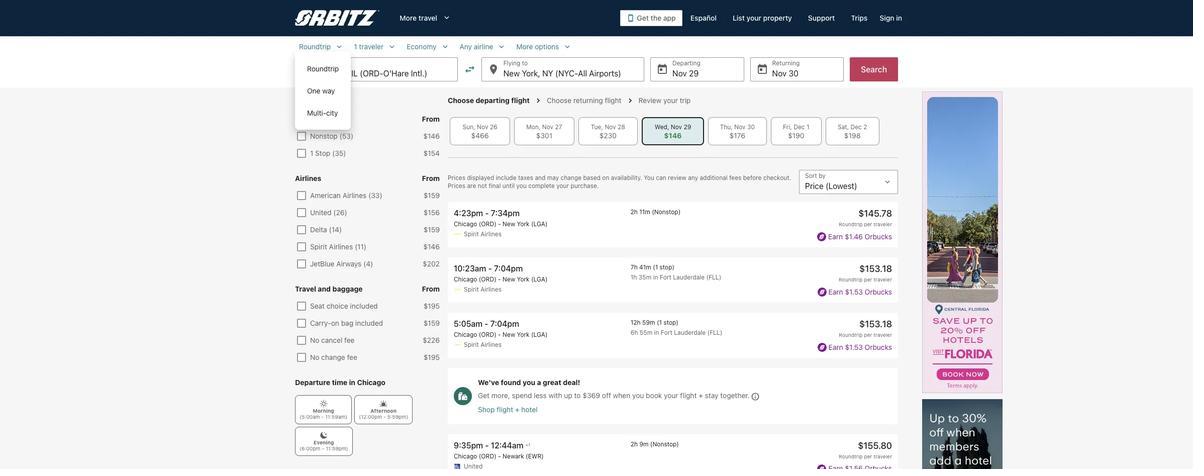 Task type: vqa. For each thing, say whether or not it's contained in the screenshot.
the Payment
no



Task type: locate. For each thing, give the bounding box(es) containing it.
0 vertical spatial (1
[[653, 264, 658, 271]]

$146 up $202 on the left bottom of page
[[424, 242, 440, 251]]

0 vertical spatial from
[[422, 115, 440, 123]]

sun,
[[463, 123, 476, 131]]

and up seat at left bottom
[[318, 285, 331, 293]]

dec inside sat, dec 2 $198
[[851, 123, 862, 131]]

2 prices from the top
[[448, 182, 466, 190]]

on left bag
[[331, 319, 339, 327]]

(lga) inside 4:23pm - 7:34pm chicago (ord) - new york (lga)
[[532, 220, 548, 228]]

dec inside the fri, dec 1 $190
[[794, 123, 805, 131]]

change up purchase.
[[561, 174, 582, 182]]

earn for 4:23pm - 7:34pm
[[829, 232, 843, 241]]

sat,
[[838, 123, 849, 131]]

0 vertical spatial and
[[535, 174, 546, 182]]

in inside 12h 59m (1 stop) 6h 55m in fort lauderdale (fll)
[[654, 329, 660, 337]]

list containing $145.78
[[448, 202, 899, 469]]

2 orbucks from the top
[[865, 287, 893, 296]]

chicago down 10:23am
[[454, 276, 477, 283]]

nov inside "sun, nov 26 $466"
[[477, 123, 488, 131]]

roundtrip inside roundtrip button
[[299, 42, 331, 51]]

1 vertical spatial spirit airlines
[[464, 286, 502, 293]]

get the app
[[637, 14, 676, 22]]

0 vertical spatial 29
[[689, 69, 699, 78]]

up
[[564, 391, 573, 400]]

earn $1.46 orbucks
[[829, 232, 893, 241]]

1 orbucks from the top
[[865, 232, 893, 241]]

york inside 5:05am - 7:04pm chicago (ord) - new york (lga)
[[517, 331, 530, 339]]

traveler for 5:05am - 7:04pm
[[874, 332, 893, 338]]

2 $1.53 from the top
[[846, 343, 863, 351]]

new for 4:23pm - 7:34pm
[[503, 220, 516, 228]]

(ord) down 10:23am
[[479, 276, 497, 283]]

1 vertical spatial no
[[310, 353, 320, 362]]

1 vertical spatial $195
[[424, 353, 440, 362]]

roundtrip for "loyalty logo" for 4:23pm - 7:34pm
[[839, 221, 863, 227]]

1 horizontal spatial more
[[517, 42, 533, 51]]

earn $1.53 orbucks
[[829, 287, 893, 296], [829, 343, 893, 351]]

fee for no cancel fee
[[345, 336, 355, 344]]

nov inside mon, nov 27 $301
[[543, 123, 554, 131]]

new inside '10:23am - 7:04pm chicago (ord) - new york (lga)'
[[503, 276, 516, 283]]

download the app button image
[[629, 14, 634, 22]]

29
[[689, 69, 699, 78], [684, 123, 692, 131]]

purchase.
[[571, 182, 599, 190]]

2 small image from the left
[[498, 42, 507, 51]]

lauderdale inside 12h 59m (1 stop) 6h 55m in fort lauderdale (fll)
[[674, 329, 706, 337]]

on right based
[[603, 174, 610, 182]]

1 earn from the top
[[829, 232, 843, 241]]

1 vertical spatial 29
[[684, 123, 692, 131]]

(1 inside 12h 59m (1 stop) 6h 55m in fort lauderdale (fll)
[[657, 319, 662, 327]]

29 inside nov 29 button
[[689, 69, 699, 78]]

info_outline image
[[751, 392, 760, 401], [752, 393, 759, 400]]

list your property
[[733, 14, 792, 22]]

0 vertical spatial orbucks
[[865, 232, 893, 241]]

morning
[[313, 408, 334, 414]]

roundtrip for "loyalty logo" for 10:23am - 7:04pm
[[839, 277, 863, 283]]

0 vertical spatial $1.53
[[846, 287, 863, 296]]

0 vertical spatial earn
[[829, 232, 843, 241]]

review
[[639, 96, 662, 105]]

orbitz logo image
[[295, 10, 380, 26]]

stop) for 5:05am - 7:04pm
[[664, 319, 679, 327]]

1 vertical spatial prices
[[448, 182, 466, 190]]

3 per from the top
[[865, 332, 873, 338]]

fort right 55m
[[661, 329, 673, 337]]

0 horizontal spatial small image
[[388, 42, 397, 51]]

roundtrip link
[[295, 57, 351, 79]]

5:05am
[[454, 319, 483, 329]]

0 vertical spatial lauderdale
[[673, 274, 705, 281]]

0 vertical spatial on
[[603, 174, 610, 182]]

choose for choose departing flight
[[448, 96, 474, 105]]

1 vertical spatial 7:04pm
[[491, 319, 520, 329]]

flight right departing
[[512, 96, 530, 105]]

small image left any
[[441, 42, 450, 51]]

0 vertical spatial earn $1.53 orbucks
[[829, 287, 893, 296]]

1 vertical spatial more
[[517, 42, 533, 51]]

orbucks for 10:23am - 7:04pm
[[865, 287, 893, 296]]

traveler inside 1 traveler button
[[359, 42, 384, 51]]

- right '(5:00am'
[[322, 414, 324, 420]]

fee down no cancel fee
[[347, 353, 357, 362]]

spirit airlines down '10:23am - 7:04pm chicago (ord) - new york (lga)'
[[464, 286, 502, 293]]

from for $159
[[422, 174, 440, 183]]

2 vertical spatial from
[[422, 285, 440, 293]]

2 york from the top
[[517, 276, 530, 283]]

(ord) for 10:23am
[[479, 276, 497, 283]]

0 vertical spatial $159
[[424, 191, 440, 200]]

1 vertical spatial earn
[[829, 287, 844, 296]]

(ord) for 5:05am
[[479, 331, 497, 339]]

1 vertical spatial 2h
[[631, 440, 638, 448]]

3 earn from the top
[[829, 343, 844, 351]]

traveler inside $145.78 roundtrip per traveler
[[874, 221, 893, 227]]

spirit airlines down 4:23pm - 7:34pm chicago (ord) - new york (lga)
[[464, 230, 502, 238]]

choose departing flight
[[448, 96, 530, 105]]

xsmall image up 11:59pm)
[[320, 431, 328, 440]]

4 per from the top
[[865, 453, 873, 460]]

4:23pm
[[454, 209, 483, 218]]

$146 inside wed, nov 29 $146
[[664, 131, 682, 140]]

0 vertical spatial 30
[[789, 69, 799, 78]]

roundtrip inside $155.80 roundtrip per traveler
[[839, 453, 863, 460]]

$159 for carry-on bag included
[[424, 319, 440, 327]]

chicago (ord) - newark (ewr)
[[454, 452, 544, 460]]

2 $159 from the top
[[424, 225, 440, 234]]

7:04pm right 5:05am
[[491, 319, 520, 329]]

get down we've
[[478, 391, 490, 400]]

xsmall image
[[320, 400, 328, 408], [380, 400, 388, 408], [320, 431, 328, 440]]

1 horizontal spatial and
[[535, 174, 546, 182]]

1 vertical spatial $1.53
[[846, 343, 863, 351]]

1 up il
[[354, 42, 357, 51]]

xsmall image for 11:59am)
[[320, 400, 328, 408]]

(fll) for 10:23am - 7:04pm
[[707, 274, 722, 281]]

sign in button
[[876, 9, 907, 27]]

2 earn from the top
[[829, 287, 844, 296]]

0 horizontal spatial and
[[318, 285, 331, 293]]

loyalty logo image for 10:23am - 7:04pm
[[818, 288, 827, 297]]

earn
[[829, 232, 843, 241], [829, 287, 844, 296], [829, 343, 844, 351]]

small image for more options
[[563, 42, 572, 51]]

more inside button
[[517, 42, 533, 51]]

0 vertical spatial included
[[350, 302, 378, 310]]

no
[[310, 336, 320, 344], [310, 353, 320, 362]]

nov inside the thu, nov 30 $176
[[735, 123, 746, 131]]

0 horizontal spatial get
[[478, 391, 490, 400]]

0 vertical spatial (fll)
[[707, 274, 722, 281]]

from down $202 on the left bottom of page
[[422, 285, 440, 293]]

nov inside tue, nov 28 $230
[[605, 123, 616, 131]]

$159 for american airlines (33)
[[424, 191, 440, 200]]

a
[[537, 378, 541, 387]]

1 spirit airlines from the top
[[464, 230, 502, 238]]

0 vertical spatial you
[[517, 182, 527, 190]]

no down no cancel fee
[[310, 353, 320, 362]]

7:04pm right 10:23am
[[494, 264, 523, 273]]

1 small image from the left
[[388, 42, 397, 51]]

earn $1.53 orbucks for 10:23am - 7:04pm
[[829, 287, 893, 296]]

1 choose from the left
[[448, 96, 474, 105]]

spirit for 5:05am
[[464, 341, 479, 349]]

3 (lga) from the top
[[532, 331, 548, 339]]

1 earn $1.53 orbucks from the top
[[829, 287, 893, 296]]

1 from from the top
[[422, 115, 440, 123]]

9:35pm
[[454, 441, 483, 450]]

york for 4:23pm - 7:34pm
[[517, 220, 530, 228]]

0 horizontal spatial 30
[[748, 123, 755, 131]]

evening
[[314, 440, 334, 446]]

2 (lga) from the top
[[532, 276, 548, 283]]

1 vertical spatial (nonstop)
[[651, 440, 679, 448]]

1 dec from the left
[[794, 123, 805, 131]]

more inside dropdown button
[[400, 14, 417, 22]]

new for 10:23am - 7:04pm
[[503, 276, 516, 283]]

small image
[[335, 42, 344, 51], [498, 42, 507, 51], [563, 42, 572, 51]]

30 inside the thu, nov 30 $176
[[748, 123, 755, 131]]

menu
[[295, 57, 351, 124]]

1 vertical spatial 30
[[748, 123, 755, 131]]

from for $146
[[422, 115, 440, 123]]

roundtrip inside roundtrip link
[[307, 64, 339, 73]]

chicago down 5:05am
[[454, 331, 477, 339]]

chicago down 9:35pm at the left bottom
[[454, 452, 477, 460]]

per inside $155.80 roundtrip per traveler
[[865, 453, 873, 460]]

$146
[[664, 131, 682, 140], [424, 132, 440, 140], [424, 242, 440, 251]]

trips link
[[843, 9, 876, 27]]

$153.18 for 10:23am - 7:04pm
[[860, 264, 893, 274]]

included right bag
[[355, 319, 383, 327]]

2 dec from the left
[[851, 123, 862, 131]]

more for more travel
[[400, 14, 417, 22]]

stop) inside 12h 59m (1 stop) 6h 55m in fort lauderdale (fll)
[[664, 319, 679, 327]]

chicago inside 4:23pm - 7:34pm chicago (ord) - new york (lga)
[[454, 220, 477, 228]]

small image up roundtrip link
[[335, 42, 344, 51]]

35m
[[639, 274, 652, 281]]

your right list
[[747, 14, 762, 22]]

roundtrip inside $145.78 roundtrip per traveler
[[839, 221, 863, 227]]

1 vertical spatial change
[[321, 353, 345, 362]]

1 vertical spatial (lga)
[[532, 276, 548, 283]]

- up the chicago (ord) - newark (ewr)
[[485, 441, 489, 450]]

from for $195
[[422, 285, 440, 293]]

step 2 of 3. choose returning flight, choose returning flight element
[[547, 96, 639, 105]]

2 spirit airlines from the top
[[464, 286, 502, 293]]

york inside '10:23am - 7:04pm chicago (ord) - new york (lga)'
[[517, 276, 530, 283]]

$159 up $156
[[424, 191, 440, 200]]

$146 up $154
[[424, 132, 440, 140]]

your down the may
[[557, 182, 569, 190]]

0 vertical spatial 2h
[[631, 208, 638, 216]]

1 vertical spatial earn $1.53 orbucks
[[829, 343, 893, 351]]

stop) inside the 7h 41m (1 stop) 1h 35m in fort lauderdale (fll)
[[660, 264, 675, 271]]

1 vertical spatial york
[[517, 276, 530, 283]]

2 vertical spatial 1
[[310, 149, 313, 157]]

stop
[[315, 149, 331, 157]]

1 inside button
[[354, 42, 357, 51]]

get right download the app button icon
[[637, 14, 649, 22]]

2h left 11m
[[631, 208, 638, 216]]

1 horizontal spatial get
[[637, 14, 649, 22]]

stop) right 59m
[[664, 319, 679, 327]]

more
[[400, 14, 417, 22], [517, 42, 533, 51]]

(ord-
[[360, 69, 383, 78]]

medium image
[[441, 13, 452, 23]]

1 no from the top
[[310, 336, 320, 344]]

carry-on bag included
[[310, 319, 383, 327]]

thu, nov 30 $176
[[720, 123, 755, 140]]

support
[[809, 14, 835, 22]]

small image right airline at the top of page
[[498, 42, 507, 51]]

in right 55m
[[654, 329, 660, 337]]

your right book
[[664, 391, 679, 400]]

$153.18 roundtrip per traveler for 10:23am - 7:04pm
[[839, 264, 893, 283]]

spirit for 4:23pm
[[464, 230, 479, 238]]

1 (lga) from the top
[[532, 220, 548, 228]]

1 vertical spatial $153.18 roundtrip per traveler
[[839, 319, 893, 338]]

(lga) for 4:23pm - 7:34pm
[[532, 220, 548, 228]]

spirit down delta
[[310, 242, 327, 251]]

3 (ord) from the top
[[479, 331, 497, 339]]

1 vertical spatial orbucks
[[865, 287, 893, 296]]

great
[[543, 378, 562, 387]]

search button
[[850, 57, 899, 81]]

1 small image from the left
[[335, 42, 344, 51]]

small image
[[388, 42, 397, 51], [441, 42, 450, 51]]

fri, dec 1 $190
[[783, 123, 810, 140]]

small image for 1 traveler
[[388, 42, 397, 51]]

2 vertical spatial spirit airlines
[[464, 341, 502, 349]]

+ left "hotel"
[[515, 405, 520, 414]]

your
[[747, 14, 762, 22], [664, 96, 678, 105], [557, 182, 569, 190], [664, 391, 679, 400]]

lauderdale for 5:05am - 7:04pm
[[674, 329, 706, 337]]

fort right 35m
[[660, 274, 672, 281]]

roundtrip
[[299, 42, 331, 51], [307, 64, 339, 73], [839, 221, 863, 227], [839, 277, 863, 283], [839, 332, 863, 338], [839, 453, 863, 460]]

0 vertical spatial fee
[[345, 336, 355, 344]]

(fll)
[[707, 274, 722, 281], [708, 329, 723, 337]]

(ord) inside '10:23am - 7:04pm chicago (ord) - new york (lga)'
[[479, 276, 497, 283]]

0 horizontal spatial +
[[515, 405, 520, 414]]

tab list
[[448, 117, 899, 145]]

3 orbucks from the top
[[865, 343, 893, 351]]

2 2h from the top
[[631, 440, 638, 448]]

from down $154
[[422, 174, 440, 183]]

per for 10:23am - 7:04pm
[[865, 277, 873, 283]]

loyalty logo image
[[818, 232, 827, 241], [818, 288, 827, 297], [818, 343, 827, 352], [818, 465, 827, 469]]

- left 5:59pm)
[[384, 414, 386, 420]]

7:04pm for 5:05am - 7:04pm
[[491, 319, 520, 329]]

2 per from the top
[[865, 277, 873, 283]]

prices
[[448, 174, 466, 182], [448, 182, 466, 190]]

0 vertical spatial $153.18 roundtrip per traveler
[[839, 264, 893, 283]]

fort
[[660, 274, 672, 281], [661, 329, 673, 337]]

1 $159 from the top
[[424, 191, 440, 200]]

nov inside wed, nov 29 $146
[[671, 123, 682, 131]]

chicago inside '10:23am - 7:04pm chicago (ord) - new york (lga)'
[[454, 276, 477, 283]]

2 no from the top
[[310, 353, 320, 362]]

you left 'a'
[[523, 378, 536, 387]]

in inside the 7h 41m (1 stop) 1h 35m in fort lauderdale (fll)
[[653, 274, 659, 281]]

1 horizontal spatial 1
[[354, 42, 357, 51]]

$145.78 roundtrip per traveler
[[839, 208, 893, 227]]

spirit airlines down 5:05am - 7:04pm chicago (ord) - new york (lga)
[[464, 341, 502, 349]]

$1.53 for 10:23am - 7:04pm
[[846, 287, 863, 296]]

1 vertical spatial on
[[331, 319, 339, 327]]

0 vertical spatial get
[[637, 14, 649, 22]]

1
[[354, 42, 357, 51], [807, 123, 810, 131], [310, 149, 313, 157]]

can
[[656, 174, 667, 182]]

chicago, il (ord-o'hare intl.)
[[317, 69, 427, 78]]

filter
[[295, 92, 317, 102]]

(fll) inside the 7h 41m (1 stop) 1h 35m in fort lauderdale (fll)
[[707, 274, 722, 281]]

flight down more,
[[497, 405, 514, 414]]

york for 10:23am - 7:04pm
[[517, 276, 530, 283]]

(ord) inside 4:23pm - 7:34pm chicago (ord) - new york (lga)
[[479, 220, 497, 228]]

small image for economy
[[441, 42, 450, 51]]

you left book
[[633, 391, 644, 400]]

(1 for 5:05am - 7:04pm
[[657, 319, 662, 327]]

your inside prices displayed include taxes and may change based on availability. you can review any additional fees before checkout. prices are not final until you complete your purchase.
[[557, 182, 569, 190]]

2 vertical spatial earn
[[829, 343, 844, 351]]

chicago inside 5:05am - 7:04pm chicago (ord) - new york (lga)
[[454, 331, 477, 339]]

7:04pm inside '10:23am - 7:04pm chicago (ord) - new york (lga)'
[[494, 264, 523, 273]]

lauderdale right 35m
[[673, 274, 705, 281]]

0 vertical spatial prices
[[448, 174, 466, 182]]

(lga) inside 5:05am - 7:04pm chicago (ord) - new york (lga)
[[532, 331, 548, 339]]

list your property link
[[725, 9, 801, 27]]

choose returning flight
[[547, 96, 622, 105]]

0 vertical spatial (nonstop)
[[652, 208, 681, 216]]

1 horizontal spatial dec
[[851, 123, 862, 131]]

1 (ord) from the top
[[479, 220, 497, 228]]

0 vertical spatial 1
[[354, 42, 357, 51]]

chicago for 5:05am - 7:04pm
[[454, 331, 477, 339]]

xsmall image up (12:00pm at the left bottom of the page
[[380, 400, 388, 408]]

$146 for spirit airlines (11)
[[424, 242, 440, 251]]

fort inside the 7h 41m (1 stop) 1h 35m in fort lauderdale (fll)
[[660, 274, 672, 281]]

lauderdale right 55m
[[674, 329, 706, 337]]

2 small image from the left
[[441, 42, 450, 51]]

1 vertical spatial (fll)
[[708, 329, 723, 337]]

before
[[744, 174, 762, 182]]

0 vertical spatial fort
[[660, 274, 672, 281]]

1 $153.18 from the top
[[860, 264, 893, 274]]

1 horizontal spatial small image
[[441, 42, 450, 51]]

tue,
[[591, 123, 603, 131]]

spend
[[512, 391, 532, 400]]

(1 right 41m
[[653, 264, 658, 271]]

7:04pm for 10:23am - 7:04pm
[[494, 264, 523, 273]]

2 from from the top
[[422, 174, 440, 183]]

and
[[535, 174, 546, 182], [318, 285, 331, 293]]

1 $195 from the top
[[424, 302, 440, 310]]

1 horizontal spatial small image
[[498, 42, 507, 51]]

7:04pm inside 5:05am - 7:04pm chicago (ord) - new york (lga)
[[491, 319, 520, 329]]

dec up $190
[[794, 123, 805, 131]]

0 vertical spatial stop)
[[660, 264, 675, 271]]

no for no cancel fee
[[310, 336, 320, 344]]

1 vertical spatial $159
[[424, 225, 440, 234]]

0 vertical spatial york
[[517, 220, 530, 228]]

xsmall image inside morning 5:00am through 11:59am element
[[320, 400, 328, 408]]

prices left displayed
[[448, 174, 466, 182]]

0 vertical spatial $153.18
[[860, 264, 893, 274]]

(nonstop) for $145.78
[[652, 208, 681, 216]]

2 vertical spatial you
[[633, 391, 644, 400]]

1 left 'stop'
[[310, 149, 313, 157]]

2 choose from the left
[[547, 96, 572, 105]]

0 vertical spatial (lga)
[[532, 220, 548, 228]]

stop) right 41m
[[660, 264, 675, 271]]

1 vertical spatial you
[[523, 378, 536, 387]]

no left cancel
[[310, 336, 320, 344]]

$159 down $156
[[424, 225, 440, 234]]

flight right returning
[[605, 96, 622, 105]]

xsmall image for 11:59pm)
[[320, 431, 328, 440]]

nov inside button
[[673, 69, 687, 78]]

loyalty logo image for 5:05am - 7:04pm
[[818, 343, 827, 352]]

1 vertical spatial fee
[[347, 353, 357, 362]]

chicago down 4:23pm
[[454, 220, 477, 228]]

more left travel
[[400, 14, 417, 22]]

(nonstop) for $155.80
[[651, 440, 679, 448]]

dec left 2
[[851, 123, 862, 131]]

$195 for seat choice included
[[424, 302, 440, 310]]

1 right 'fri,' at the top right of page
[[807, 123, 810, 131]]

carry-
[[310, 319, 331, 327]]

small image right options
[[563, 42, 572, 51]]

0 horizontal spatial 1
[[310, 149, 313, 157]]

chicago for 4:23pm - 7:34pm
[[454, 220, 477, 228]]

1 vertical spatial get
[[478, 391, 490, 400]]

1 $153.18 roundtrip per traveler from the top
[[839, 264, 893, 283]]

choose for choose returning flight
[[547, 96, 572, 105]]

0 vertical spatial +
[[699, 391, 703, 400]]

traveler for 10:23am - 7:04pm
[[874, 277, 893, 283]]

- inside morning (5:00am - 11:59am)
[[322, 414, 324, 420]]

displayed
[[467, 174, 494, 182]]

0 vertical spatial more
[[400, 14, 417, 22]]

newark
[[503, 452, 524, 460]]

trip
[[680, 96, 691, 105]]

0 horizontal spatial small image
[[335, 42, 344, 51]]

xsmall image inside evening 6:00pm through 11:59pm element
[[320, 431, 328, 440]]

2h left 9m
[[631, 440, 638, 448]]

0 vertical spatial change
[[561, 174, 582, 182]]

in right sign
[[897, 14, 903, 22]]

2 $153.18 from the top
[[860, 319, 893, 330]]

1 york from the top
[[517, 220, 530, 228]]

per
[[865, 221, 873, 227], [865, 277, 873, 283], [865, 332, 873, 338], [865, 453, 873, 460]]

1 vertical spatial 1
[[807, 123, 810, 131]]

morning 5:00am through 11:59am element
[[295, 395, 352, 424]]

1 vertical spatial from
[[422, 174, 440, 183]]

new for 5:05am - 7:04pm
[[503, 331, 516, 339]]

stops
[[295, 115, 315, 123]]

1 vertical spatial lauderdale
[[674, 329, 706, 337]]

together.
[[721, 391, 750, 400]]

we've
[[478, 378, 499, 387]]

1 vertical spatial (1
[[657, 319, 662, 327]]

2 loyalty logo image from the top
[[818, 288, 827, 297]]

choose up sun,
[[448, 96, 474, 105]]

(26)
[[334, 208, 347, 217]]

$230
[[600, 131, 617, 140]]

1 inside the fri, dec 1 $190
[[807, 123, 810, 131]]

ny
[[543, 69, 554, 78]]

2 vertical spatial orbucks
[[865, 343, 893, 351]]

review your trip
[[639, 96, 691, 105]]

2 (ord) from the top
[[479, 276, 497, 283]]

1 horizontal spatial 30
[[789, 69, 799, 78]]

traveler for 4:23pm - 7:34pm
[[874, 221, 893, 227]]

- down 7:34pm
[[498, 220, 501, 228]]

united
[[310, 208, 332, 217]]

to
[[575, 391, 581, 400]]

prices left are
[[448, 182, 466, 190]]

(ord) down 7:34pm
[[479, 220, 497, 228]]

1 per from the top
[[865, 221, 873, 227]]

your left 'trip'
[[664, 96, 678, 105]]

nonstop
[[310, 132, 338, 140]]

2 $195 from the top
[[424, 353, 440, 362]]

dec for $190
[[794, 123, 805, 131]]

xsmall image inside afternoon 12:00pm through 5:59pm element
[[380, 400, 388, 408]]

12:44am
[[491, 441, 524, 450]]

airline
[[474, 42, 494, 51]]

(ord)
[[479, 220, 497, 228], [479, 276, 497, 283], [479, 331, 497, 339], [479, 452, 497, 460]]

(lga) inside '10:23am - 7:04pm chicago (ord) - new york (lga)'
[[532, 276, 548, 283]]

york inside 4:23pm - 7:34pm chicago (ord) - new york (lga)
[[517, 220, 530, 228]]

3 loyalty logo image from the top
[[818, 343, 827, 352]]

flight inside the step 1 of 3. choose departing flight. current page, choose departing flight element
[[512, 96, 530, 105]]

flight inside shop flight + hotel link
[[497, 405, 514, 414]]

(nonstop) right 9m
[[651, 440, 679, 448]]

3 from from the top
[[422, 285, 440, 293]]

flight up shop flight + hotel link
[[681, 391, 697, 400]]

1 for 1 traveler
[[354, 42, 357, 51]]

0 vertical spatial $195
[[424, 302, 440, 310]]

3 spirit airlines from the top
[[464, 341, 502, 349]]

0 horizontal spatial more
[[400, 14, 417, 22]]

1 horizontal spatial choose
[[547, 96, 572, 105]]

choose up 27
[[547, 96, 572, 105]]

bag
[[341, 319, 354, 327]]

1 horizontal spatial +
[[699, 391, 703, 400]]

- up we've
[[498, 331, 501, 339]]

7h 41m (1 stop) 1h 35m in fort lauderdale (fll)
[[631, 264, 722, 281]]

1 $1.53 from the top
[[846, 287, 863, 296]]

stay
[[705, 391, 719, 400]]

baggage
[[333, 285, 363, 293]]

3 $159 from the top
[[424, 319, 440, 327]]

2 horizontal spatial 1
[[807, 123, 810, 131]]

and up complete
[[535, 174, 546, 182]]

new inside 4:23pm - 7:34pm chicago (ord) - new york (lga)
[[503, 220, 516, 228]]

$195 down $226
[[424, 353, 440, 362]]

with
[[549, 391, 562, 400]]

10:23am
[[454, 264, 487, 273]]

xsmall image up 11:59am) on the left bottom
[[320, 400, 328, 408]]

0 vertical spatial no
[[310, 336, 320, 344]]

2 horizontal spatial small image
[[563, 42, 572, 51]]

$146 down wed,
[[664, 131, 682, 140]]

1 vertical spatial included
[[355, 319, 383, 327]]

9:35pm - 12:44am +1
[[454, 441, 531, 450]]

1 horizontal spatial change
[[561, 174, 582, 182]]

(fll) inside 12h 59m (1 stop) 6h 55m in fort lauderdale (fll)
[[708, 329, 723, 337]]

1 loyalty logo image from the top
[[818, 232, 827, 241]]

lauderdale inside the 7h 41m (1 stop) 1h 35m in fort lauderdale (fll)
[[673, 274, 705, 281]]

0 vertical spatial spirit airlines
[[464, 230, 502, 238]]

you down taxes
[[517, 182, 527, 190]]

0 horizontal spatial choose
[[448, 96, 474, 105]]

2 vertical spatial $159
[[424, 319, 440, 327]]

per inside $145.78 roundtrip per traveler
[[865, 221, 873, 227]]

per for 5:05am - 7:04pm
[[865, 332, 873, 338]]

- right (6:00pm
[[322, 446, 324, 452]]

4 loyalty logo image from the top
[[818, 465, 827, 469]]

1 2h from the top
[[631, 208, 638, 216]]

1 vertical spatial $153.18
[[860, 319, 893, 330]]

None search field
[[295, 42, 899, 130]]

29 inside wed, nov 29 $146
[[684, 123, 692, 131]]

2 earn $1.53 orbucks from the top
[[829, 343, 893, 351]]

español
[[691, 14, 717, 22]]

evening 6:00pm through 11:59pm element
[[295, 427, 353, 456]]

2 vertical spatial (lga)
[[532, 331, 548, 339]]

fee down bag
[[345, 336, 355, 344]]

list
[[448, 202, 899, 469]]

2 $153.18 roundtrip per traveler from the top
[[839, 319, 893, 338]]

29 right wed,
[[684, 123, 692, 131]]

none search field containing search
[[295, 42, 899, 130]]

(ord) down 9:35pm - 12:44am +1
[[479, 452, 497, 460]]

4:23pm - 7:34pm chicago (ord) - new york (lga)
[[454, 209, 548, 228]]

new inside 5:05am - 7:04pm chicago (ord) - new york (lga)
[[503, 331, 516, 339]]

1 horizontal spatial on
[[603, 174, 610, 182]]

york for 5:05am - 7:04pm
[[517, 331, 530, 339]]

dec
[[794, 123, 805, 131], [851, 123, 862, 131]]

menu containing roundtrip
[[295, 57, 351, 124]]

when
[[613, 391, 631, 400]]

(1 inside the 7h 41m (1 stop) 1h 35m in fort lauderdale (fll)
[[653, 264, 658, 271]]

(ord) inside 5:05am - 7:04pm chicago (ord) - new york (lga)
[[479, 331, 497, 339]]

(nonstop) right 11m
[[652, 208, 681, 216]]

fort inside 12h 59m (1 stop) 6h 55m in fort lauderdale (fll)
[[661, 329, 673, 337]]

3 small image from the left
[[563, 42, 572, 51]]

small image right 1 traveler
[[388, 42, 397, 51]]

0 vertical spatial 7:04pm
[[494, 264, 523, 273]]

26
[[490, 123, 498, 131]]

change down no cancel fee
[[321, 353, 345, 362]]

spirit down 5:05am
[[464, 341, 479, 349]]

2 vertical spatial york
[[517, 331, 530, 339]]

more left options
[[517, 42, 533, 51]]

3 york from the top
[[517, 331, 530, 339]]

$195 up $226
[[424, 302, 440, 310]]



Task type: describe. For each thing, give the bounding box(es) containing it.
1 for 1 stop (35)
[[310, 149, 313, 157]]

chicago up afternoon 12:00pm through 5:59pm element
[[357, 378, 386, 387]]

$1.53 for 5:05am - 7:04pm
[[846, 343, 863, 351]]

fort for 5:05am - 7:04pm
[[661, 329, 673, 337]]

nov for $176
[[735, 123, 746, 131]]

- inside the evening (6:00pm - 11:59pm)
[[322, 446, 324, 452]]

final
[[489, 182, 501, 190]]

$301
[[536, 131, 553, 140]]

(ord) for 4:23pm
[[479, 220, 497, 228]]

get for get the app
[[637, 14, 649, 22]]

nov 30
[[773, 69, 799, 78]]

airlines down 4:23pm - 7:34pm chicago (ord) - new york (lga)
[[481, 230, 502, 238]]

2h 11m (nonstop)
[[631, 208, 681, 216]]

$176
[[730, 131, 746, 140]]

spirit for 10:23am
[[464, 286, 479, 293]]

12h
[[631, 319, 641, 327]]

in inside dropdown button
[[897, 14, 903, 22]]

no change fee
[[310, 353, 357, 362]]

- inside 'afternoon (12:00pm - 5:59pm)'
[[384, 414, 386, 420]]

step 1 of 3. choose departing flight. current page, choose departing flight element
[[448, 96, 547, 105]]

7:34pm
[[491, 209, 520, 218]]

roundtrip for "loyalty logo" related to 5:05am - 7:04pm
[[839, 332, 863, 338]]

0 horizontal spatial on
[[331, 319, 339, 327]]

traveler inside $155.80 roundtrip per traveler
[[874, 453, 893, 460]]

30 inside button
[[789, 69, 799, 78]]

nov for $301
[[543, 123, 554, 131]]

property
[[764, 14, 792, 22]]

1 vertical spatial and
[[318, 285, 331, 293]]

2h for $155.80
[[631, 440, 638, 448]]

chicago for 10:23am - 7:04pm
[[454, 276, 477, 283]]

more,
[[492, 391, 510, 400]]

fort for 10:23am - 7:04pm
[[660, 274, 672, 281]]

review
[[668, 174, 687, 182]]

stop) for 10:23am - 7:04pm
[[660, 264, 675, 271]]

small image for any airline
[[498, 42, 507, 51]]

$198
[[845, 131, 861, 140]]

(fll) for 5:05am - 7:04pm
[[708, 329, 723, 337]]

(nyc-
[[556, 69, 578, 78]]

availability.
[[611, 174, 642, 182]]

spirit airlines (11)
[[310, 242, 367, 251]]

cancel
[[321, 336, 343, 344]]

$202
[[423, 259, 440, 268]]

we've found you a great deal!
[[478, 378, 581, 387]]

$156
[[424, 208, 440, 217]]

airlines left (33)
[[343, 191, 367, 200]]

1 vertical spatial +
[[515, 405, 520, 414]]

spirit airlines for 10:23am
[[464, 286, 502, 293]]

11m
[[640, 208, 651, 216]]

multi-city link
[[295, 102, 351, 124]]

afternoon
[[371, 408, 397, 414]]

1 prices from the top
[[448, 174, 466, 182]]

afternoon 12:00pm through 5:59pm element
[[355, 395, 413, 424]]

nonstop (53)
[[310, 132, 354, 140]]

may
[[548, 174, 559, 182]]

$146 for nonstop (53)
[[424, 132, 440, 140]]

(35)
[[332, 149, 346, 157]]

airlines down '10:23am - 7:04pm chicago (ord) - new york (lga)'
[[481, 286, 502, 293]]

per for 4:23pm - 7:34pm
[[865, 221, 873, 227]]

chicago,
[[317, 69, 349, 78]]

1 stop (35)
[[310, 149, 346, 157]]

roundtrip for fourth "loyalty logo" from the top of the page
[[839, 453, 863, 460]]

are
[[467, 182, 476, 190]]

more options button
[[513, 42, 576, 51]]

multi-
[[307, 109, 326, 117]]

options
[[535, 42, 559, 51]]

dec for $198
[[851, 123, 862, 131]]

intl.)
[[411, 69, 427, 78]]

(6:00pm
[[300, 446, 321, 452]]

small image for roundtrip
[[335, 42, 344, 51]]

flight inside step 2 of 3. choose returning flight, choose returning flight element
[[605, 96, 622, 105]]

$226
[[423, 336, 440, 344]]

0 horizontal spatial change
[[321, 353, 345, 362]]

evening (6:00pm - 11:59pm)
[[300, 440, 348, 452]]

you inside prices displayed include taxes and may change based on availability. you can review any additional fees before checkout. prices are not final until you complete your purchase.
[[517, 182, 527, 190]]

- up 5:05am - 7:04pm chicago (ord) - new york (lga)
[[498, 276, 501, 283]]

in right time
[[349, 378, 356, 387]]

- down 9:35pm - 12:44am +1
[[498, 452, 501, 460]]

2h for $145.78
[[631, 208, 638, 216]]

(12:00pm
[[359, 414, 382, 420]]

jetblue airways (4)
[[310, 259, 373, 268]]

9m
[[640, 440, 649, 448]]

$369
[[583, 391, 600, 400]]

2
[[864, 123, 868, 131]]

earn for 5:05am - 7:04pm
[[829, 343, 844, 351]]

airlines down 5:05am - 7:04pm chicago (ord) - new york (lga)
[[481, 341, 502, 349]]

- left 7:34pm
[[485, 209, 489, 218]]

(1 for 10:23am - 7:04pm
[[653, 264, 658, 271]]

chicago, il (ord-o'hare intl.) button
[[295, 57, 458, 81]]

fee for no change fee
[[347, 353, 357, 362]]

airlines up jetblue airways (4)
[[329, 242, 353, 251]]

economy
[[407, 42, 437, 51]]

(14)
[[329, 225, 342, 234]]

sun, nov 26 $466
[[463, 123, 498, 140]]

get for get more, spend less with up to $369 off when you book your flight + stay together.
[[478, 391, 490, 400]]

more options
[[517, 42, 559, 51]]

new inside dropdown button
[[504, 69, 520, 78]]

$466
[[471, 131, 489, 140]]

wed, nov 29 $146
[[655, 123, 692, 140]]

- right 5:05am
[[485, 319, 489, 329]]

59m
[[643, 319, 656, 327]]

no for no change fee
[[310, 353, 320, 362]]

4 (ord) from the top
[[479, 452, 497, 460]]

by
[[320, 92, 330, 102]]

departing
[[476, 96, 510, 105]]

app
[[664, 14, 676, 22]]

1 traveler
[[354, 42, 384, 51]]

one
[[307, 86, 321, 95]]

the
[[651, 14, 662, 22]]

10:23am - 7:04pm chicago (ord) - new york (lga)
[[454, 264, 548, 283]]

returning
[[574, 96, 603, 105]]

- right 10:23am
[[489, 264, 492, 273]]

and inside prices displayed include taxes and may change based on availability. you can review any additional fees before checkout. prices are not final until you complete your purchase.
[[535, 174, 546, 182]]

airlines up the american
[[295, 174, 322, 183]]

5:59pm)
[[388, 414, 408, 420]]

5:05am - 7:04pm chicago (ord) - new york (lga)
[[454, 319, 548, 339]]

choice
[[327, 302, 348, 310]]

11:59pm)
[[326, 446, 348, 452]]

$153.18 for 5:05am - 7:04pm
[[860, 319, 893, 330]]

earn for 10:23am - 7:04pm
[[829, 287, 844, 296]]

1 traveler button
[[350, 42, 401, 51]]

nov for $466
[[477, 123, 488, 131]]

list
[[733, 14, 745, 22]]

nov inside button
[[773, 69, 787, 78]]

taxes
[[518, 174, 534, 182]]

change inside prices displayed include taxes and may change based on availability. you can review any additional fees before checkout. prices are not final until you complete your purchase.
[[561, 174, 582, 182]]

$190
[[788, 131, 805, 140]]

delta
[[310, 225, 327, 234]]

new york, ny (nyc-all airports)
[[504, 69, 622, 78]]

more for more options
[[517, 42, 533, 51]]

on inside prices displayed include taxes and may change based on availability. you can review any additional fees before checkout. prices are not final until you complete your purchase.
[[603, 174, 610, 182]]

xsmall image for 5:59pm)
[[380, 400, 388, 408]]

travel
[[295, 285, 316, 293]]

loyalty logo image for 4:23pm - 7:34pm
[[818, 232, 827, 241]]

sign in
[[880, 14, 903, 22]]

airways
[[337, 259, 362, 268]]

(33)
[[369, 191, 383, 200]]

nov for $230
[[605, 123, 616, 131]]

nov for $146
[[671, 123, 682, 131]]

search
[[861, 65, 888, 74]]

swap origin and destination image
[[464, 63, 476, 75]]

orbucks for 5:05am - 7:04pm
[[865, 343, 893, 351]]

tab list containing $466
[[448, 117, 899, 145]]

orbucks for 4:23pm - 7:34pm
[[865, 232, 893, 241]]

any
[[460, 42, 472, 51]]

$154
[[424, 149, 440, 157]]

morning (5:00am - 11:59am)
[[300, 408, 348, 420]]

o'hare
[[383, 69, 409, 78]]

spirit airlines for 4:23pm
[[464, 230, 502, 238]]

(lga) for 5:05am - 7:04pm
[[532, 331, 548, 339]]

$159 for delta (14)
[[424, 225, 440, 234]]

28
[[618, 123, 626, 131]]

(lga) for 10:23am - 7:04pm
[[532, 276, 548, 283]]

download the app button image
[[627, 14, 635, 22]]

lauderdale for 10:23am - 7:04pm
[[673, 274, 705, 281]]

spirit airlines for 5:05am
[[464, 341, 502, 349]]

departure time in chicago
[[295, 378, 386, 387]]

$153.18 roundtrip per traveler for 5:05am - 7:04pm
[[839, 319, 893, 338]]

get more, spend less with up to $369 off when you book your flight + stay together.
[[478, 391, 750, 400]]

$195 for no change fee
[[424, 353, 440, 362]]

earn $1.53 orbucks for 5:05am - 7:04pm
[[829, 343, 893, 351]]

seat choice included
[[310, 302, 378, 310]]

wed,
[[655, 123, 670, 131]]

multi-city
[[307, 109, 338, 117]]



